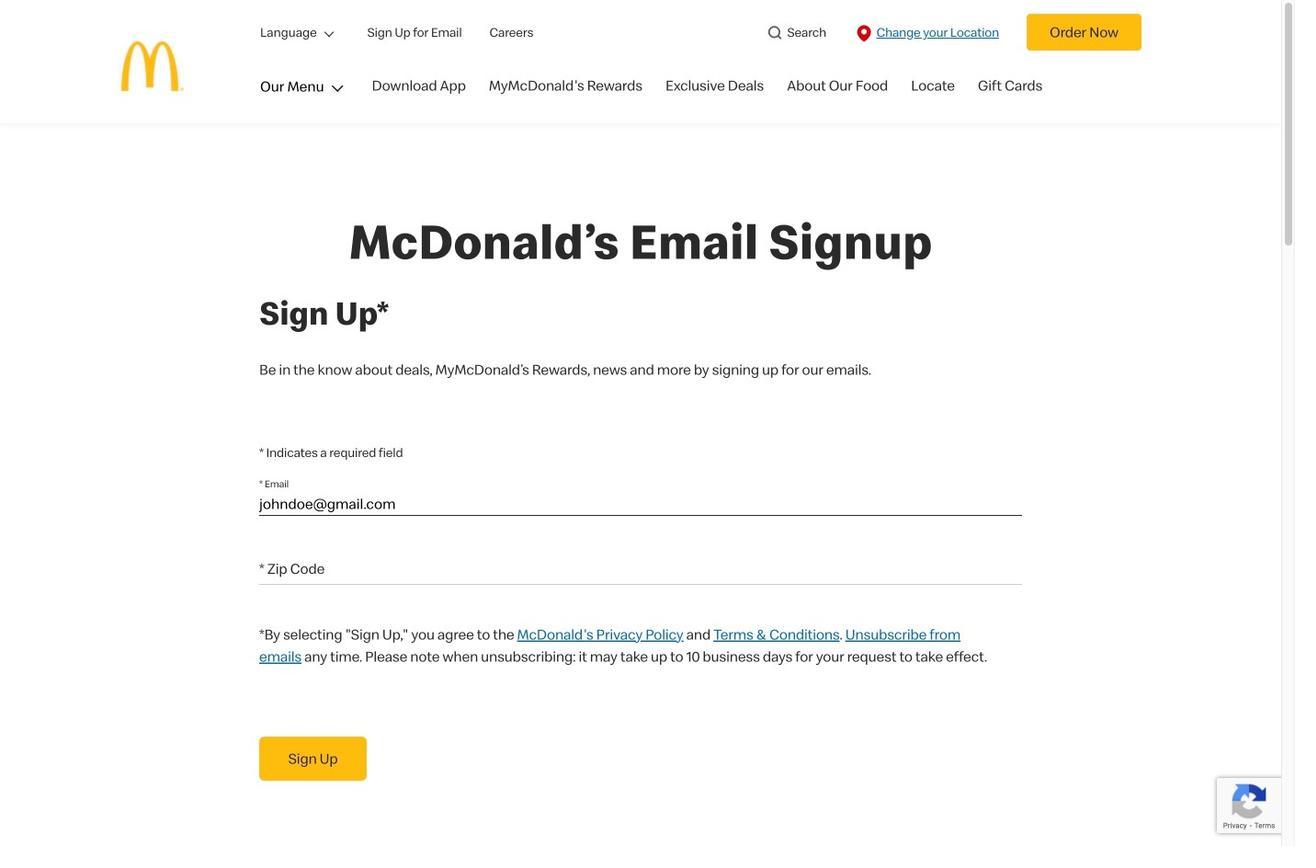 Task type: vqa. For each thing, say whether or not it's contained in the screenshot.
about your restaurant location "element"
no



Task type: locate. For each thing, give the bounding box(es) containing it.
arrow down image
[[320, 25, 334, 38], [327, 86, 344, 92]]

sign up for email element
[[248, 395, 1296, 839]]

secondary element
[[255, 14, 1179, 51]]

None text field
[[259, 484, 1023, 516]]

None text field
[[259, 553, 1023, 585]]

none text field inside sign up for email element
[[259, 484, 1023, 516]]

mcdonald's home image
[[103, 17, 202, 116]]



Task type: describe. For each thing, give the bounding box(es) containing it.
none text field inside sign up for email element
[[259, 553, 1023, 585]]

location image
[[854, 23, 875, 44]]

0 vertical spatial arrow down image
[[320, 25, 334, 38]]

1 vertical spatial arrow down image
[[327, 86, 344, 92]]

search image
[[766, 23, 785, 43]]



